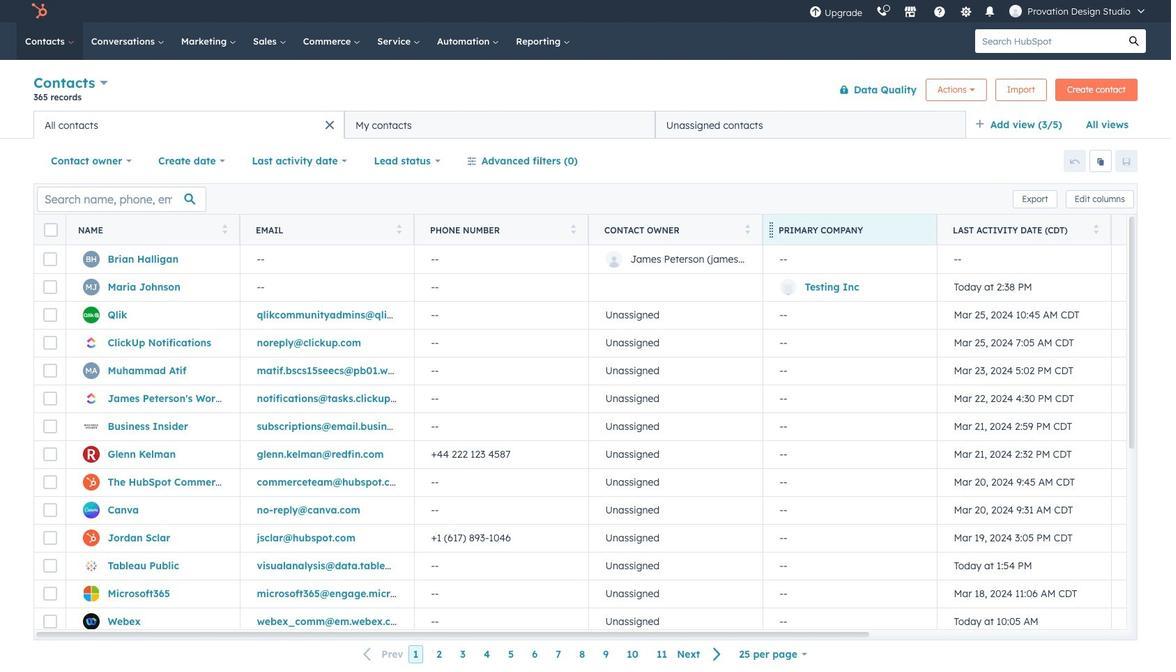 Task type: vqa. For each thing, say whether or not it's contained in the screenshot.
Marketplaces image
yes



Task type: describe. For each thing, give the bounding box(es) containing it.
marketplaces image
[[904, 6, 917, 19]]

Search name, phone, email addresses, or company search field
[[37, 186, 206, 212]]

1 press to sort. image from the left
[[396, 224, 402, 234]]

Search HubSpot search field
[[975, 29, 1122, 53]]

3 press to sort. element from the left
[[571, 224, 576, 236]]

5 press to sort. element from the left
[[1093, 224, 1099, 236]]



Task type: locate. For each thing, give the bounding box(es) containing it.
0 horizontal spatial press to sort. image
[[396, 224, 402, 234]]

column header
[[763, 215, 938, 245]]

4 press to sort. element from the left
[[745, 224, 750, 236]]

press to sort. image for fourth press to sort. element from the left
[[745, 224, 750, 234]]

pagination navigation
[[355, 645, 730, 664]]

1 press to sort. image from the left
[[222, 224, 227, 234]]

2 press to sort. image from the left
[[571, 224, 576, 234]]

1 horizontal spatial press to sort. image
[[745, 224, 750, 234]]

banner
[[33, 71, 1138, 111]]

menu
[[803, 0, 1154, 22]]

2 press to sort. element from the left
[[396, 224, 402, 236]]

press to sort. element
[[222, 224, 227, 236], [396, 224, 402, 236], [571, 224, 576, 236], [745, 224, 750, 236], [1093, 224, 1099, 236]]

press to sort. image for first press to sort. element
[[222, 224, 227, 234]]

2 press to sort. image from the left
[[745, 224, 750, 234]]

james peterson image
[[1010, 5, 1022, 17]]

3 press to sort. image from the left
[[1093, 224, 1099, 234]]

press to sort. image for 1st press to sort. element from right
[[1093, 224, 1099, 234]]

2 horizontal spatial press to sort. image
[[1093, 224, 1099, 234]]

0 horizontal spatial press to sort. image
[[222, 224, 227, 234]]

1 press to sort. element from the left
[[222, 224, 227, 236]]

press to sort. image
[[222, 224, 227, 234], [745, 224, 750, 234], [1093, 224, 1099, 234]]

press to sort. image
[[396, 224, 402, 234], [571, 224, 576, 234]]

1 horizontal spatial press to sort. image
[[571, 224, 576, 234]]



